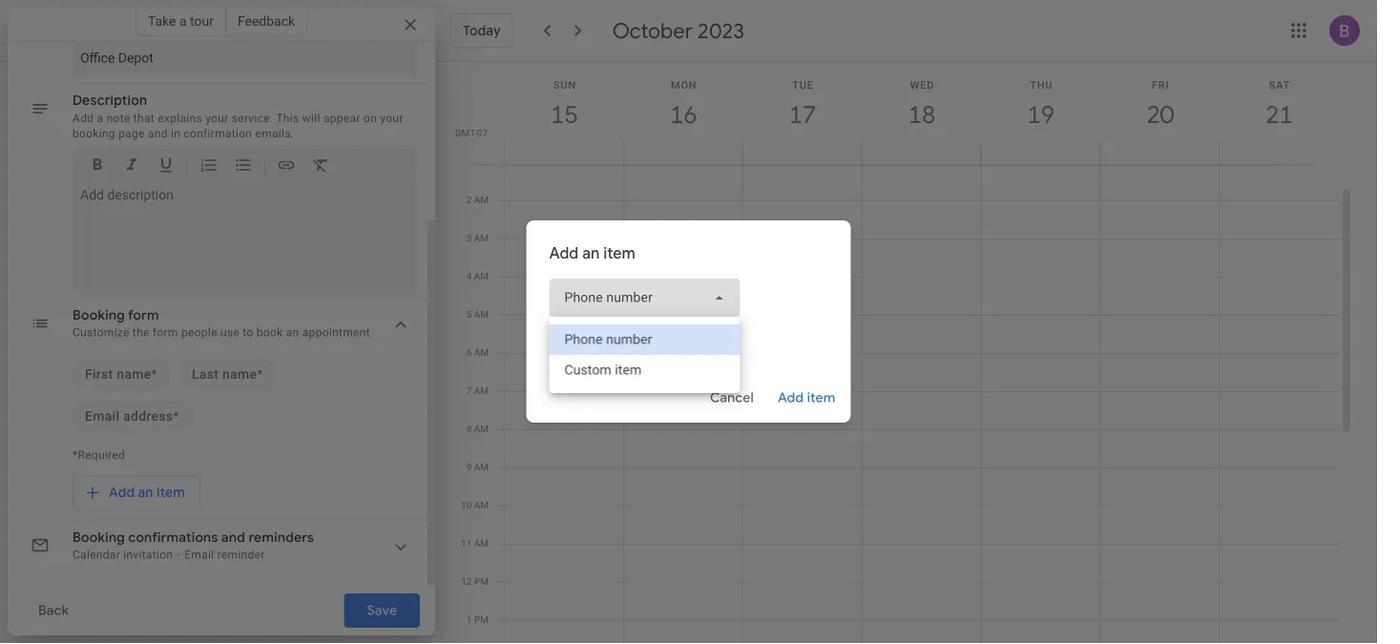 Task type: locate. For each thing, give the bounding box(es) containing it.
emails.
[[255, 127, 294, 140]]

10 am
[[461, 500, 489, 511]]

am right 8
[[474, 423, 489, 435]]

0 horizontal spatial add an item
[[109, 485, 185, 502]]

9 am from the top
[[474, 462, 489, 473]]

an up required
[[583, 244, 600, 264]]

0 horizontal spatial item
[[157, 485, 185, 502]]

8 am from the top
[[474, 423, 489, 435]]

italic image
[[122, 156, 141, 178]]

1 horizontal spatial name
[[222, 367, 257, 383]]

2 pm from the top
[[474, 614, 489, 626]]

0 vertical spatial pm
[[474, 576, 489, 588]]

0 horizontal spatial *
[[151, 367, 157, 383]]

a left 'tour'
[[179, 13, 187, 29]]

0 horizontal spatial name
[[117, 367, 151, 383]]

name right the "first"
[[117, 367, 151, 383]]

1 vertical spatial 1
[[467, 614, 472, 626]]

to
[[243, 327, 254, 340]]

bulleted list image
[[234, 156, 253, 178]]

form up the in the left bottom of the page
[[128, 307, 159, 325]]

1 horizontal spatial a
[[179, 13, 187, 29]]

pm
[[474, 576, 489, 588], [474, 614, 489, 626]]

list item up email address * at bottom
[[73, 360, 170, 391]]

your
[[205, 112, 229, 125], [380, 112, 404, 125]]

page
[[119, 127, 145, 140]]

add an item dialog
[[527, 221, 851, 423]]

7 am from the top
[[474, 385, 489, 397]]

an
[[583, 244, 600, 264], [286, 327, 299, 340], [138, 485, 153, 502]]

a inside button
[[179, 13, 187, 29]]

2 horizontal spatial *
[[257, 367, 263, 383]]

0 vertical spatial 1
[[467, 156, 472, 168]]

back button
[[23, 594, 84, 628]]

5 am from the top
[[474, 309, 489, 320]]

the
[[133, 327, 150, 340]]

this
[[276, 112, 299, 125]]

and
[[148, 127, 168, 140]]

october
[[613, 17, 693, 44]]

item inside "add an item" button
[[157, 485, 185, 502]]

5 column header from the left
[[981, 62, 1101, 165]]

0 horizontal spatial your
[[205, 112, 229, 125]]

cell
[[505, 124, 624, 644], [621, 124, 744, 644], [744, 124, 863, 644], [863, 124, 982, 644], [982, 124, 1101, 644], [1101, 124, 1220, 644], [1220, 124, 1340, 644]]

back
[[38, 602, 69, 620]]

am for 7 am
[[474, 385, 489, 397]]

list item containing email address
[[73, 402, 192, 433]]

9 am
[[467, 462, 489, 473]]

1 vertical spatial item
[[807, 390, 836, 407]]

am for 1 am
[[474, 156, 489, 168]]

6 am
[[467, 347, 489, 359]]

an inside 'dialog'
[[583, 244, 600, 264]]

your right on at left top
[[380, 112, 404, 125]]

name for first name
[[117, 367, 151, 383]]

6
[[467, 347, 472, 359]]

am for 6 am
[[474, 347, 489, 359]]

appear
[[324, 112, 361, 125]]

item down "address" at left
[[157, 485, 185, 502]]

last name *
[[192, 367, 263, 383]]

option
[[549, 325, 740, 355], [549, 355, 740, 386]]

10
[[461, 500, 472, 511]]

add an item
[[549, 244, 636, 264], [109, 485, 185, 502]]

2 horizontal spatial an
[[583, 244, 600, 264]]

1 horizontal spatial an
[[286, 327, 299, 340]]

1 am from the top
[[474, 156, 489, 168]]

1 horizontal spatial your
[[380, 112, 404, 125]]

take
[[148, 13, 176, 29]]

question type list box
[[549, 317, 740, 393]]

0 horizontal spatial a
[[97, 112, 103, 125]]

11 am
[[461, 538, 489, 549]]

am right 6
[[474, 347, 489, 359]]

am right 2
[[474, 194, 489, 206]]

3 column header from the left
[[743, 62, 863, 165]]

Description text field
[[80, 187, 409, 283]]

1 vertical spatial a
[[97, 112, 103, 125]]

that
[[134, 112, 155, 125]]

* for email address
[[173, 409, 179, 425]]

a up booking
[[97, 112, 103, 125]]

form right the in the left bottom of the page
[[153, 327, 178, 340]]

0 vertical spatial an
[[583, 244, 600, 264]]

3 am from the top
[[474, 232, 489, 244]]

list item down use
[[179, 360, 276, 391]]

2 name from the left
[[222, 367, 257, 383]]

7 cell from the left
[[1220, 124, 1340, 644]]

* for first name
[[151, 367, 157, 383]]

list item
[[73, 360, 170, 391], [179, 360, 276, 391], [73, 402, 192, 433]]

item inside the add item button
[[807, 390, 836, 407]]

am for 9 am
[[474, 462, 489, 473]]

1 pm from the top
[[474, 576, 489, 588]]

2
[[467, 194, 472, 206]]

add an item down *required
[[109, 485, 185, 502]]

1 horizontal spatial *
[[173, 409, 179, 425]]

last
[[192, 367, 219, 383]]

item up required
[[604, 244, 636, 264]]

row
[[496, 124, 1340, 644]]

add an item inside 'dialog'
[[549, 244, 636, 264]]

name
[[117, 367, 151, 383], [222, 367, 257, 383]]

an down "address" at left
[[138, 485, 153, 502]]

am down 07
[[474, 156, 489, 168]]

1 horizontal spatial add an item
[[549, 244, 636, 264]]

am right 9
[[474, 462, 489, 473]]

add an item up required
[[549, 244, 636, 264]]

1 vertical spatial pm
[[474, 614, 489, 626]]

2023
[[698, 17, 745, 44]]

1 vertical spatial add an item
[[109, 485, 185, 502]]

an right the book
[[286, 327, 299, 340]]

am right the 3
[[474, 232, 489, 244]]

2 vertical spatial an
[[138, 485, 153, 502]]

1 down 12
[[467, 614, 472, 626]]

bold image
[[88, 156, 107, 178]]

explains
[[158, 112, 202, 125]]

list item down first name * on the left
[[73, 402, 192, 433]]

am right "10"
[[474, 500, 489, 511]]

name right the last
[[222, 367, 257, 383]]

am right 11 in the bottom of the page
[[474, 538, 489, 549]]

2 column header from the left
[[623, 62, 744, 165]]

2 horizontal spatial item
[[807, 390, 836, 407]]

*required
[[73, 449, 125, 462]]

add item button
[[771, 375, 844, 421]]

0 vertical spatial a
[[179, 13, 187, 29]]

pm right 12
[[474, 576, 489, 588]]

0 vertical spatial add an item
[[549, 244, 636, 264]]

add
[[73, 112, 94, 125], [549, 244, 579, 264], [778, 390, 804, 407], [109, 485, 135, 502]]

0 horizontal spatial an
[[138, 485, 153, 502]]

item right cancel "button"
[[807, 390, 836, 407]]

column header
[[504, 62, 624, 165], [623, 62, 744, 165], [743, 62, 863, 165], [862, 62, 982, 165], [981, 62, 1101, 165], [1100, 62, 1220, 165], [1219, 62, 1340, 165]]

add up booking
[[73, 112, 94, 125]]

1 cell from the left
[[505, 124, 624, 644]]

2 am from the top
[[474, 194, 489, 206]]

1 vertical spatial an
[[286, 327, 299, 340]]

name for last name
[[222, 367, 257, 383]]

form
[[128, 307, 159, 325], [153, 327, 178, 340]]

2 1 from the top
[[467, 614, 472, 626]]

an inside button
[[138, 485, 153, 502]]

1
[[467, 156, 472, 168], [467, 614, 472, 626]]

cancel button
[[702, 375, 763, 421]]

1 name from the left
[[117, 367, 151, 383]]

cancel
[[711, 390, 754, 407]]

list item containing first name
[[73, 360, 170, 391]]

8
[[467, 423, 472, 435]]

am right 4
[[474, 271, 489, 282]]

10 am from the top
[[474, 500, 489, 511]]

formatting options toolbar
[[73, 149, 416, 190]]

07
[[477, 127, 488, 138]]

1 am
[[467, 156, 489, 168]]

am right the 7 at bottom
[[474, 385, 489, 397]]

item
[[604, 244, 636, 264], [807, 390, 836, 407], [157, 485, 185, 502]]

will
[[302, 112, 321, 125]]

am right 5
[[474, 309, 489, 320]]

1 down gmt-07
[[467, 156, 472, 168]]

0 vertical spatial item
[[604, 244, 636, 264]]

3
[[467, 232, 472, 244]]

2 cell from the left
[[621, 124, 744, 644]]

2 vertical spatial item
[[157, 485, 185, 502]]

today button
[[451, 13, 513, 48]]

1 1 from the top
[[467, 156, 472, 168]]

11 am from the top
[[474, 538, 489, 549]]

5
[[467, 309, 472, 320]]

grid
[[443, 62, 1355, 644]]

take a tour button
[[135, 6, 226, 36]]

4 am from the top
[[474, 271, 489, 282]]

None field
[[549, 279, 740, 317]]

pm down the 12 pm
[[474, 614, 489, 626]]

your up confirmation
[[205, 112, 229, 125]]

1 horizontal spatial item
[[604, 244, 636, 264]]

first name *
[[85, 367, 157, 383]]

a
[[179, 13, 187, 29], [97, 112, 103, 125]]

*
[[151, 367, 157, 383], [257, 367, 263, 383], [173, 409, 179, 425]]

7 am
[[467, 385, 489, 397]]

booking
[[73, 307, 125, 325]]

am for 11 am
[[474, 538, 489, 549]]

none field inside add an item 'dialog'
[[549, 279, 740, 317]]

am
[[474, 156, 489, 168], [474, 194, 489, 206], [474, 232, 489, 244], [474, 271, 489, 282], [474, 309, 489, 320], [474, 347, 489, 359], [474, 385, 489, 397], [474, 423, 489, 435], [474, 462, 489, 473], [474, 500, 489, 511], [474, 538, 489, 549]]

6 am from the top
[[474, 347, 489, 359]]



Task type: describe. For each thing, give the bounding box(es) containing it.
2 option from the top
[[549, 355, 740, 386]]

add right 3 am
[[549, 244, 579, 264]]

11
[[461, 538, 472, 549]]

booking
[[73, 127, 115, 140]]

add an item button
[[73, 476, 200, 511]]

first
[[85, 367, 113, 383]]

appointment
[[303, 327, 370, 340]]

email address *
[[85, 409, 179, 425]]

address
[[123, 409, 173, 425]]

5 cell from the left
[[982, 124, 1101, 644]]

4 column header from the left
[[862, 62, 982, 165]]

people
[[181, 327, 217, 340]]

3 am
[[467, 232, 489, 244]]

1 pm
[[467, 614, 489, 626]]

description
[[73, 93, 147, 110]]

2 your from the left
[[380, 112, 404, 125]]

october 2023
[[613, 17, 745, 44]]

today
[[463, 22, 501, 39]]

underline image
[[157, 156, 176, 178]]

take a tour
[[148, 13, 214, 29]]

on
[[364, 112, 377, 125]]

9
[[467, 462, 472, 473]]

am for 8 am
[[474, 423, 489, 435]]

am for 4 am
[[474, 271, 489, 282]]

0 vertical spatial form
[[128, 307, 159, 325]]

insert link image
[[277, 156, 296, 178]]

1 vertical spatial form
[[153, 327, 178, 340]]

an inside booking form customize the form people use to book an appointment
[[286, 327, 299, 340]]

tour
[[190, 13, 214, 29]]

pm for 1 pm
[[474, 614, 489, 626]]

confirmation
[[184, 127, 252, 140]]

add inside 'description add a note that explains your service. this will appear on your booking page and in confirmation emails.'
[[73, 112, 94, 125]]

8 am
[[467, 423, 489, 435]]

am for 5 am
[[474, 309, 489, 320]]

12 pm
[[461, 576, 489, 588]]

* for last name
[[257, 367, 263, 383]]

service.
[[232, 112, 273, 125]]

remove formatting image
[[311, 156, 330, 178]]

add an item inside button
[[109, 485, 185, 502]]

1 option from the top
[[549, 325, 740, 355]]

gmt-07
[[455, 127, 488, 138]]

feedback
[[238, 13, 295, 29]]

pm for 12 pm
[[474, 576, 489, 588]]

email
[[85, 409, 120, 425]]

book
[[257, 327, 283, 340]]

in
[[171, 127, 181, 140]]

a inside 'description add a note that explains your service. this will appear on your booking page and in confirmation emails.'
[[97, 112, 103, 125]]

list item containing last name
[[179, 360, 276, 391]]

4 cell from the left
[[863, 124, 982, 644]]

4 am
[[467, 271, 489, 282]]

feedback button
[[226, 6, 308, 36]]

2 am
[[467, 194, 489, 206]]

gmt-
[[455, 127, 477, 138]]

4
[[467, 271, 472, 282]]

add right cancel "button"
[[778, 390, 804, 407]]

note
[[107, 112, 130, 125]]

numbered list image
[[200, 156, 219, 178]]

3 cell from the left
[[744, 124, 863, 644]]

use
[[221, 327, 240, 340]]

1 column header from the left
[[504, 62, 624, 165]]

7 column header from the left
[[1219, 62, 1340, 165]]

1 your from the left
[[205, 112, 229, 125]]

am for 3 am
[[474, 232, 489, 244]]

7
[[467, 385, 472, 397]]

booking form customize the form people use to book an appointment
[[73, 307, 370, 340]]

1 for 1 pm
[[467, 614, 472, 626]]

description add a note that explains your service. this will appear on your booking page and in confirmation emails.
[[73, 93, 404, 140]]

12
[[461, 576, 472, 588]]

6 cell from the left
[[1101, 124, 1220, 644]]

1 for 1 am
[[467, 156, 472, 168]]

am for 2 am
[[474, 194, 489, 206]]

6 column header from the left
[[1100, 62, 1220, 165]]

add item
[[778, 390, 836, 407]]

grid containing gmt-07
[[443, 62, 1355, 644]]

add down *required
[[109, 485, 135, 502]]

customize
[[73, 327, 129, 340]]

am for 10 am
[[474, 500, 489, 511]]

required
[[582, 339, 636, 355]]

5 am
[[467, 309, 489, 320]]



Task type: vqa. For each thing, say whether or not it's contained in the screenshot.
See
no



